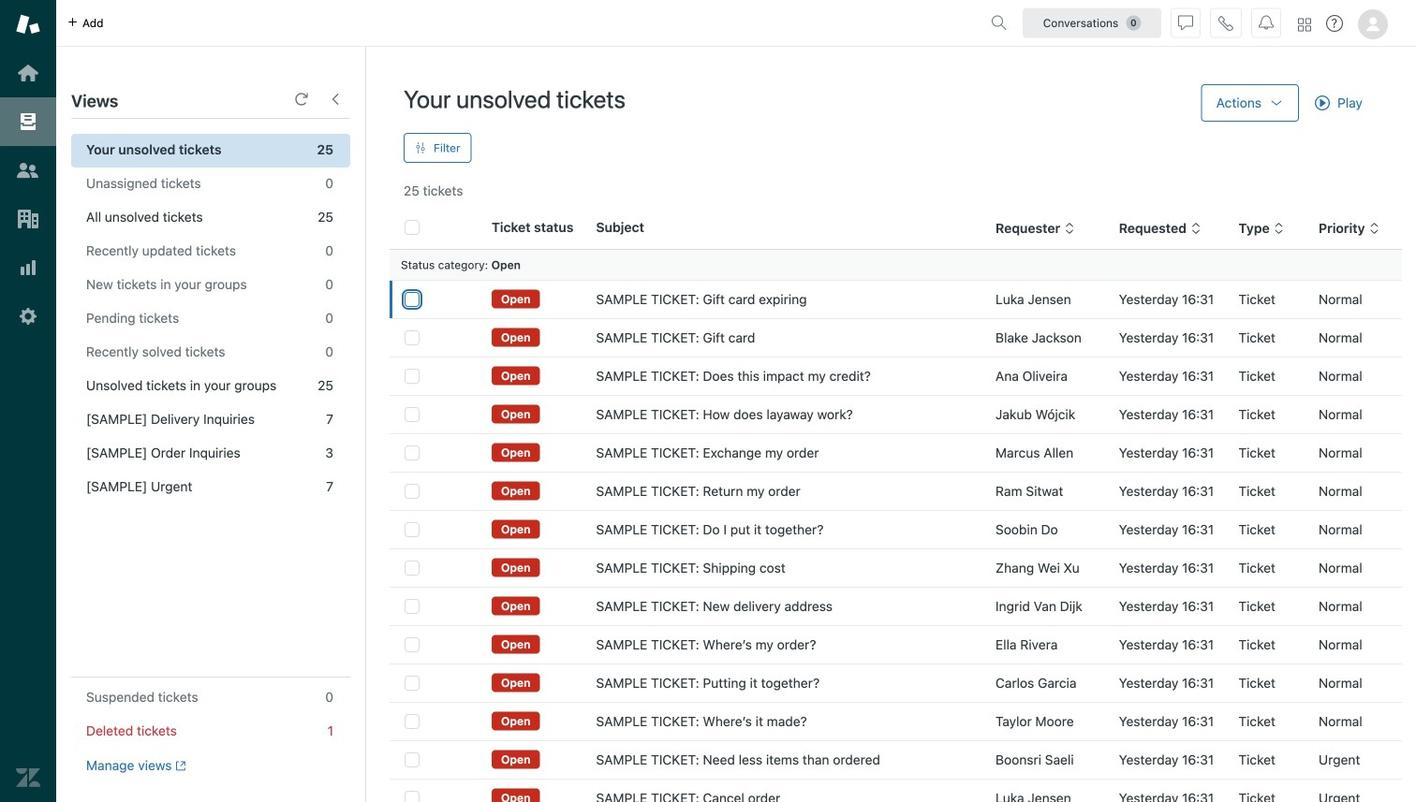 Task type: describe. For each thing, give the bounding box(es) containing it.
views image
[[16, 110, 40, 134]]

2 row from the top
[[390, 319, 1402, 357]]

organizations image
[[16, 207, 40, 231]]

3 row from the top
[[390, 357, 1402, 396]]

button displays agent's chat status as invisible. image
[[1178, 15, 1193, 30]]

reporting image
[[16, 256, 40, 280]]

get help image
[[1326, 15, 1343, 32]]

13 row from the top
[[390, 741, 1402, 780]]

9 row from the top
[[390, 588, 1402, 626]]

admin image
[[16, 304, 40, 329]]

get started image
[[16, 61, 40, 85]]

refresh views pane image
[[294, 92, 309, 107]]

main element
[[0, 0, 56, 803]]



Task type: locate. For each thing, give the bounding box(es) containing it.
6 row from the top
[[390, 472, 1402, 511]]

12 row from the top
[[390, 703, 1402, 741]]

1 row from the top
[[390, 280, 1402, 319]]

10 row from the top
[[390, 626, 1402, 664]]

5 row from the top
[[390, 434, 1402, 472]]

customers image
[[16, 158, 40, 183]]

opens in a new tab image
[[172, 761, 186, 772]]

row
[[390, 280, 1402, 319], [390, 319, 1402, 357], [390, 357, 1402, 396], [390, 396, 1402, 434], [390, 434, 1402, 472], [390, 472, 1402, 511], [390, 511, 1402, 549], [390, 549, 1402, 588], [390, 588, 1402, 626], [390, 626, 1402, 664], [390, 664, 1402, 703], [390, 703, 1402, 741], [390, 741, 1402, 780], [390, 780, 1402, 803]]

4 row from the top
[[390, 396, 1402, 434]]

zendesk support image
[[16, 12, 40, 37]]

notifications image
[[1259, 15, 1274, 30]]

zendesk products image
[[1298, 18, 1311, 31]]

zendesk image
[[16, 766, 40, 790]]

14 row from the top
[[390, 780, 1402, 803]]

hide panel views image
[[328, 92, 343, 107]]

11 row from the top
[[390, 664, 1402, 703]]

8 row from the top
[[390, 549, 1402, 588]]

7 row from the top
[[390, 511, 1402, 549]]



Task type: vqa. For each thing, say whether or not it's contained in the screenshot.
the Clear search Icon at the top right of page
no



